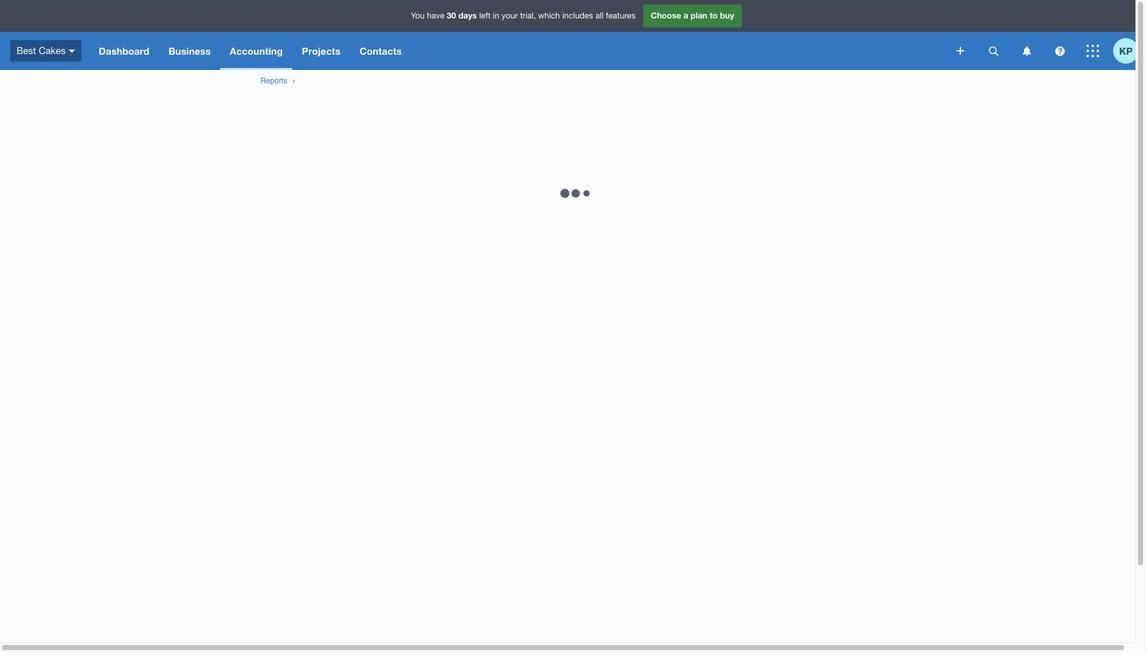 Task type: describe. For each thing, give the bounding box(es) containing it.
1 horizontal spatial svg image
[[989, 46, 999, 56]]

business button
[[159, 32, 220, 70]]

initial report loader progress bar
[[8, 136, 1145, 251]]

choose a plan to buy
[[651, 10, 735, 21]]

have
[[427, 11, 445, 21]]

a
[[684, 10, 688, 21]]

buy
[[720, 10, 735, 21]]

days
[[458, 10, 477, 21]]

you
[[411, 11, 425, 21]]

left
[[479, 11, 491, 21]]

30
[[447, 10, 456, 21]]

your
[[502, 11, 518, 21]]

accounting button
[[220, 32, 292, 70]]

dashboard
[[99, 45, 149, 57]]

contacts button
[[350, 32, 411, 70]]

plan
[[691, 10, 708, 21]]

projects
[[302, 45, 341, 57]]

kp button
[[1114, 32, 1145, 70]]



Task type: locate. For each thing, give the bounding box(es) containing it.
to
[[710, 10, 718, 21]]

2 horizontal spatial svg image
[[1087, 45, 1100, 57]]

1 horizontal spatial svg image
[[1055, 46, 1065, 56]]

choose
[[651, 10, 681, 21]]

reports link
[[261, 76, 287, 85]]

0 horizontal spatial svg image
[[957, 47, 964, 55]]

features
[[606, 11, 636, 21]]

cakes
[[39, 45, 66, 56]]

trial,
[[520, 11, 536, 21]]

includes
[[562, 11, 593, 21]]

best
[[17, 45, 36, 56]]

all
[[596, 11, 604, 21]]

best cakes button
[[0, 32, 89, 70]]

business
[[169, 45, 211, 57]]

in
[[493, 11, 499, 21]]

dashboard link
[[89, 32, 159, 70]]

svg image
[[989, 46, 999, 56], [1023, 46, 1031, 56], [957, 47, 964, 55]]

svg image inside best cakes popup button
[[69, 50, 75, 53]]

banner
[[0, 0, 1145, 70]]

0 horizontal spatial svg image
[[69, 50, 75, 53]]

banner containing kp
[[0, 0, 1145, 70]]

which
[[538, 11, 560, 21]]

kp
[[1120, 45, 1133, 56]]

svg image
[[1087, 45, 1100, 57], [1055, 46, 1065, 56], [69, 50, 75, 53]]

projects button
[[292, 32, 350, 70]]

2 horizontal spatial svg image
[[1023, 46, 1031, 56]]

contacts
[[360, 45, 402, 57]]

reports
[[261, 76, 287, 85]]

best cakes
[[17, 45, 66, 56]]

you have 30 days left in your trial, which includes all features
[[411, 10, 636, 21]]

accounting
[[230, 45, 283, 57]]



Task type: vqa. For each thing, say whether or not it's contained in the screenshot.
Trial,
yes



